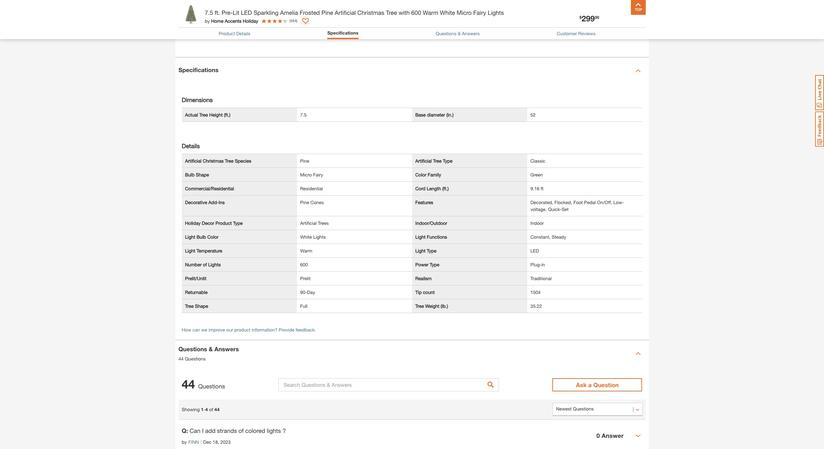 Task type: describe. For each thing, give the bounding box(es) containing it.
2023
[[221, 439, 231, 445]]

information?
[[252, 327, 278, 333]]

quick-
[[549, 206, 562, 212]]

display image
[[303, 18, 309, 25]]

1 vertical spatial 44
[[182, 377, 195, 391]]

prelit/unlit
[[185, 276, 207, 281]]

for
[[219, 14, 224, 19]]

cord length (ft.)
[[416, 186, 449, 191]]

0 vertical spatial led
[[241, 9, 252, 16]]

in
[[542, 262, 546, 267]]

diameter
[[427, 112, 446, 118]]

commercial/residential
[[185, 186, 234, 191]]

$
[[580, 15, 582, 20]]

type right decor
[[233, 220, 243, 226]]

)
[[297, 18, 298, 23]]

base diameter (in.)
[[416, 112, 454, 118]]

caret image for 0 answer
[[636, 433, 641, 439]]

& for questions & answers 44 questions
[[209, 346, 213, 353]]

by for by home accents holiday
[[205, 18, 210, 24]]

pine cones
[[301, 200, 324, 205]]

artificial for artificial tree type
[[416, 158, 432, 164]]

home
[[211, 18, 224, 24]]

9.16 ft
[[531, 186, 544, 191]]

by finn | dec 18, 2023
[[182, 439, 231, 445]]

7.5 for 7.5 ft. pre-lit led sparkling amelia frosted pine artificial christmas tree with 600 warm white micro fairy lights
[[205, 9, 213, 16]]

7.5 ft. pre-lit led sparkling amelia frosted pine artificial christmas tree with 600 warm white micro fairy lights
[[205, 9, 504, 16]]

tree left with
[[386, 9, 397, 16]]

power type
[[416, 262, 440, 267]]

return
[[197, 25, 211, 31]]

shape for bulb shape
[[196, 172, 209, 177]]

actual tree height (ft.)
[[185, 112, 231, 118]]

0 horizontal spatial details
[[182, 142, 200, 150]]

1 vertical spatial of
[[209, 407, 213, 412]]

0 horizontal spatial bulb
[[185, 172, 195, 177]]

day
[[307, 289, 315, 295]]

by home accents holiday
[[205, 18, 259, 24]]

base
[[416, 112, 426, 118]]

1 vertical spatial (ft.)
[[443, 186, 449, 191]]

tree down returnable
[[185, 303, 194, 309]]

full
[[301, 303, 308, 309]]

constant,
[[531, 234, 551, 240]]

questions & answers
[[436, 31, 480, 36]]

realism
[[416, 276, 432, 281]]

decorative
[[185, 200, 207, 205]]

artificial christmas tree species
[[185, 158, 252, 164]]

product details
[[219, 31, 251, 36]]

species
[[235, 158, 252, 164]]

light for light functions
[[416, 234, 426, 240]]

power
[[416, 262, 429, 267]]

0 horizontal spatial christmas
[[203, 158, 224, 164]]

1
[[201, 407, 204, 412]]

questions & answers 44 questions
[[179, 346, 239, 362]]

tree weight (lb.)
[[416, 303, 449, 309]]

?
[[283, 427, 286, 434]]

return policy
[[197, 25, 224, 31]]

answers for questions & answers 44 questions
[[215, 346, 239, 353]]

residential
[[301, 186, 323, 191]]

0 vertical spatial details
[[237, 31, 251, 36]]

0 vertical spatial pine
[[322, 9, 333, 16]]

decorated,
[[531, 200, 554, 205]]

tree left weight
[[416, 303, 424, 309]]

by for by finn | dec 18, 2023
[[182, 439, 187, 445]]

90-
[[301, 289, 307, 295]]

dec
[[203, 439, 212, 445]]

0 horizontal spatial specifications
[[179, 66, 219, 73]]

click here for more information on electronic recycling programs link
[[197, 14, 331, 19]]

tree up family
[[433, 158, 442, 164]]

artificial for artificial christmas tree species
[[185, 158, 202, 164]]

299
[[582, 14, 595, 23]]

0 vertical spatial fairy
[[474, 9, 487, 16]]

tree left species
[[225, 158, 234, 164]]

set
[[562, 206, 569, 212]]

plug-
[[531, 262, 542, 267]]

1 horizontal spatial color
[[416, 172, 427, 177]]

a
[[589, 381, 592, 389]]

1504
[[531, 289, 541, 295]]

top button
[[631, 0, 646, 15]]

Search Questions & Answers text field
[[279, 378, 500, 392]]

1 horizontal spatial 600
[[412, 9, 422, 16]]

traditional
[[531, 276, 552, 281]]

return policy link
[[197, 25, 224, 31]]

dimensions
[[182, 96, 213, 103]]

classic
[[531, 158, 546, 164]]

flocked,
[[555, 200, 573, 205]]

tree shape
[[185, 303, 208, 309]]

44 inside questions & answers 44 questions
[[179, 356, 184, 362]]

1 vertical spatial fairy
[[313, 172, 323, 177]]

pine for pine
[[301, 158, 310, 164]]

plug-in
[[531, 262, 546, 267]]

can
[[190, 427, 201, 434]]

|
[[201, 439, 202, 445]]

temperature
[[197, 248, 222, 254]]

tip
[[416, 289, 422, 295]]

2 horizontal spatial of
[[239, 427, 244, 434]]

foot
[[574, 200, 583, 205]]

caret image
[[636, 68, 641, 73]]

i
[[202, 427, 204, 434]]

tree right 'actual' on the top left of the page
[[200, 112, 208, 118]]

(lb.)
[[441, 303, 449, 309]]

18,
[[213, 439, 219, 445]]

steady
[[552, 234, 567, 240]]

cord
[[416, 186, 426, 191]]

2 vertical spatial 44
[[215, 407, 220, 412]]

pedal
[[585, 200, 596, 205]]

product
[[235, 327, 251, 333]]

artificial trees
[[301, 220, 329, 226]]

height
[[209, 112, 223, 118]]

q:
[[182, 427, 188, 434]]

1 horizontal spatial specifications
[[328, 30, 359, 36]]

recycling
[[290, 14, 310, 19]]

feedback.
[[296, 327, 316, 333]]

(
[[290, 18, 291, 23]]

strands
[[217, 427, 237, 434]]

count
[[423, 289, 435, 295]]

0 horizontal spatial 600
[[301, 262, 308, 267]]

type right power
[[430, 262, 440, 267]]

color family
[[416, 172, 442, 177]]

number
[[185, 262, 202, 267]]

decorated, flocked, foot pedal on/off, low- voltage, quick-set
[[531, 200, 625, 212]]

low-
[[614, 200, 625, 205]]

554
[[291, 18, 297, 23]]

light temperature
[[185, 248, 222, 254]]



Task type: locate. For each thing, give the bounding box(es) containing it.
artificial up white lights
[[301, 220, 317, 226]]

more up ft.
[[206, 2, 217, 8]]

specifications up dimensions
[[179, 66, 219, 73]]

lights
[[488, 9, 504, 16], [314, 234, 326, 240], [208, 262, 221, 267]]

indoor
[[531, 220, 544, 226]]

1 vertical spatial holiday
[[185, 220, 201, 226]]

color left family
[[416, 172, 427, 177]]

1 horizontal spatial by
[[205, 18, 210, 24]]

type down light functions
[[427, 248, 437, 254]]

by up return policy "link"
[[205, 18, 210, 24]]

artificial tree type
[[416, 158, 453, 164]]

number of lights
[[185, 262, 221, 267]]

light up number
[[185, 248, 195, 254]]

how can we improve our product information? provide feedback. link
[[182, 327, 316, 333]]

1 horizontal spatial micro
[[457, 9, 472, 16]]

0 vertical spatial micro
[[457, 9, 472, 16]]

0 horizontal spatial more
[[206, 2, 217, 8]]

holiday left "on"
[[243, 18, 259, 24]]

functions
[[427, 234, 448, 240]]

shape up commercial/residential
[[196, 172, 209, 177]]

1 horizontal spatial 7.5
[[301, 112, 307, 118]]

1 vertical spatial 7.5
[[301, 112, 307, 118]]

on
[[262, 14, 267, 19]]

reviews
[[579, 31, 596, 36]]

0 vertical spatial holiday
[[243, 18, 259, 24]]

ins
[[219, 200, 225, 205]]

our
[[227, 327, 233, 333]]

fairy up residential
[[313, 172, 323, 177]]

1 vertical spatial lights
[[314, 234, 326, 240]]

warm right with
[[423, 9, 439, 16]]

ask
[[577, 381, 587, 389]]

0 horizontal spatial led
[[241, 9, 252, 16]]

(in.)
[[447, 112, 454, 118]]

light up light temperature
[[185, 234, 195, 240]]

light
[[185, 234, 195, 240], [416, 234, 426, 240], [185, 248, 195, 254], [416, 248, 426, 254]]

shape down returnable
[[195, 303, 208, 309]]

amelia
[[280, 9, 298, 16]]

0 horizontal spatial fairy
[[313, 172, 323, 177]]

1 horizontal spatial more
[[225, 14, 236, 19]]

0 horizontal spatial white
[[301, 234, 312, 240]]

1 horizontal spatial details
[[237, 31, 251, 36]]

caret image
[[636, 351, 641, 356], [636, 433, 641, 439]]

0 horizontal spatial of
[[203, 262, 207, 267]]

feedback link image
[[816, 111, 825, 147]]

0 horizontal spatial micro
[[301, 172, 312, 177]]

1 horizontal spatial christmas
[[358, 9, 385, 16]]

44 down how
[[179, 356, 184, 362]]

bulb
[[185, 172, 195, 177], [197, 234, 206, 240]]

type up 'cord length (ft.)'
[[443, 158, 453, 164]]

0 vertical spatial more
[[206, 2, 217, 8]]

see more
[[197, 2, 218, 8]]

600 right with
[[412, 9, 422, 16]]

micro up residential
[[301, 172, 312, 177]]

cones
[[311, 200, 324, 205]]

customer reviews button
[[557, 30, 596, 37], [557, 30, 596, 37]]

0 horizontal spatial (ft.)
[[224, 112, 231, 118]]

1 horizontal spatial lights
[[314, 234, 326, 240]]

how
[[182, 327, 191, 333]]

type
[[443, 158, 453, 164], [233, 220, 243, 226], [427, 248, 437, 254], [430, 262, 440, 267]]

0 horizontal spatial warm
[[301, 248, 313, 254]]

warm down white lights
[[301, 248, 313, 254]]

by
[[205, 18, 210, 24], [182, 439, 187, 445]]

color down holiday decor product type
[[208, 234, 219, 240]]

ask a question button
[[553, 378, 643, 392]]

2 caret image from the top
[[636, 433, 641, 439]]

length
[[427, 186, 441, 191]]

artificial right programs at the left top of the page
[[335, 9, 356, 16]]

how can we improve our product information? provide feedback.
[[182, 327, 316, 333]]

light for light type
[[416, 248, 426, 254]]

accents
[[225, 18, 242, 24]]

2 vertical spatial lights
[[208, 262, 221, 267]]

actual
[[185, 112, 198, 118]]

1 vertical spatial micro
[[301, 172, 312, 177]]

1 vertical spatial specifications
[[179, 66, 219, 73]]

add
[[205, 427, 216, 434]]

0 vertical spatial caret image
[[636, 351, 641, 356]]

1 vertical spatial pine
[[301, 158, 310, 164]]

details up bulb shape on the left of page
[[182, 142, 200, 150]]

9.16
[[531, 186, 540, 191]]

0 vertical spatial &
[[458, 31, 461, 36]]

1 vertical spatial led
[[531, 248, 540, 254]]

on/off,
[[598, 200, 613, 205]]

1 vertical spatial warm
[[301, 248, 313, 254]]

can
[[193, 327, 200, 333]]

1 vertical spatial christmas
[[203, 158, 224, 164]]

0 vertical spatial 7.5
[[205, 9, 213, 16]]

by left finn
[[182, 439, 187, 445]]

light type
[[416, 248, 437, 254]]

0 horizontal spatial lights
[[208, 262, 221, 267]]

answers for questions & answers
[[462, 31, 480, 36]]

of right number
[[203, 262, 207, 267]]

0 horizontal spatial &
[[209, 346, 213, 353]]

1 horizontal spatial &
[[458, 31, 461, 36]]

shape
[[196, 172, 209, 177], [195, 303, 208, 309]]

pine right frosted
[[322, 9, 333, 16]]

answer
[[602, 432, 624, 439]]

decorative add-ins
[[185, 200, 225, 205]]

1 horizontal spatial white
[[440, 9, 456, 16]]

light for light temperature
[[185, 248, 195, 254]]

pine for pine cones
[[301, 200, 310, 205]]

answers
[[462, 31, 480, 36], [215, 346, 239, 353]]

finn button
[[189, 439, 199, 446]]

1 horizontal spatial bulb
[[197, 234, 206, 240]]

fairy up questions & answers
[[474, 9, 487, 16]]

questions inside 44 questions
[[198, 383, 225, 390]]

questions
[[436, 31, 457, 36], [179, 346, 207, 353], [185, 356, 206, 362], [198, 383, 225, 390]]

trees
[[318, 220, 329, 226]]

1 horizontal spatial of
[[209, 407, 213, 412]]

prelit
[[301, 276, 311, 281]]

2 vertical spatial pine
[[301, 200, 310, 205]]

0 vertical spatial shape
[[196, 172, 209, 177]]

600
[[412, 9, 422, 16], [301, 262, 308, 267]]

1 horizontal spatial led
[[531, 248, 540, 254]]

pine left cones
[[301, 200, 310, 205]]

more right "for"
[[225, 14, 236, 19]]

holiday left decor
[[185, 220, 201, 226]]

1 vertical spatial product
[[216, 220, 232, 226]]

fairy
[[474, 9, 487, 16], [313, 172, 323, 177]]

52
[[531, 112, 536, 118]]

&
[[458, 31, 461, 36], [209, 346, 213, 353]]

0 vertical spatial christmas
[[358, 9, 385, 16]]

pine up the micro fairy
[[301, 158, 310, 164]]

product image image
[[180, 3, 202, 25]]

& inside questions & answers 44 questions
[[209, 346, 213, 353]]

0 vertical spatial by
[[205, 18, 210, 24]]

0 vertical spatial 600
[[412, 9, 422, 16]]

0 horizontal spatial holiday
[[185, 220, 201, 226]]

0 vertical spatial product
[[219, 31, 235, 36]]

1 horizontal spatial (ft.)
[[443, 186, 449, 191]]

product right decor
[[216, 220, 232, 226]]

of right 4
[[209, 407, 213, 412]]

1 horizontal spatial holiday
[[243, 18, 259, 24]]

7.5 for 7.5
[[301, 112, 307, 118]]

1 vertical spatial white
[[301, 234, 312, 240]]

0 horizontal spatial by
[[182, 439, 187, 445]]

1 horizontal spatial answers
[[462, 31, 480, 36]]

artificial for artificial trees
[[301, 220, 317, 226]]

7.5
[[205, 9, 213, 16], [301, 112, 307, 118]]

90-day
[[301, 289, 315, 295]]

1 vertical spatial 600
[[301, 262, 308, 267]]

0 vertical spatial warm
[[423, 9, 439, 16]]

1 vertical spatial details
[[182, 142, 200, 150]]

showing 1 - 4 of 44
[[182, 407, 220, 412]]

lit
[[233, 9, 239, 16]]

1 caret image from the top
[[636, 351, 641, 356]]

1 horizontal spatial warm
[[423, 9, 439, 16]]

0 vertical spatial of
[[203, 262, 207, 267]]

artificial up color family at the right
[[416, 158, 432, 164]]

0 vertical spatial color
[[416, 172, 427, 177]]

shape for tree shape
[[195, 303, 208, 309]]

of right strands
[[239, 427, 244, 434]]

more
[[206, 2, 217, 8], [225, 14, 236, 19]]

light for light bulb color
[[185, 234, 195, 240]]

we
[[202, 327, 207, 333]]

electronic
[[268, 14, 289, 19]]

44 up "showing"
[[182, 377, 195, 391]]

led
[[241, 9, 252, 16], [531, 248, 540, 254]]

led right lit
[[241, 9, 252, 16]]

light functions
[[416, 234, 448, 240]]

1 vertical spatial &
[[209, 346, 213, 353]]

light up light type at the right bottom
[[416, 234, 426, 240]]

white lights
[[301, 234, 326, 240]]

micro fairy
[[301, 172, 323, 177]]

returnable
[[185, 289, 208, 295]]

colored
[[246, 427, 265, 434]]

live chat image
[[816, 75, 825, 110]]

customer
[[557, 31, 578, 36]]

customer reviews
[[557, 31, 596, 36]]

tip count
[[416, 289, 435, 295]]

0 horizontal spatial answers
[[215, 346, 239, 353]]

answers inside questions & answers 44 questions
[[215, 346, 239, 353]]

provide
[[279, 327, 295, 333]]

bulb up commercial/residential
[[185, 172, 195, 177]]

0 vertical spatial white
[[440, 9, 456, 16]]

0 horizontal spatial 7.5
[[205, 9, 213, 16]]

light up power
[[416, 248, 426, 254]]

led up plug-
[[531, 248, 540, 254]]

specifications down 7.5 ft. pre-lit led sparkling amelia frosted pine artificial christmas tree with 600 warm white micro fairy lights
[[328, 30, 359, 36]]

product
[[219, 31, 235, 36], [216, 220, 232, 226]]

(ft.) right height
[[224, 112, 231, 118]]

light bulb color
[[185, 234, 219, 240]]

ft
[[541, 186, 544, 191]]

0 vertical spatial 44
[[179, 356, 184, 362]]

1 vertical spatial more
[[225, 14, 236, 19]]

0 vertical spatial specifications
[[328, 30, 359, 36]]

00
[[595, 15, 600, 20]]

1 vertical spatial shape
[[195, 303, 208, 309]]

0 answer
[[597, 432, 624, 439]]

micro up questions & answers
[[457, 9, 472, 16]]

(ft.) right the length
[[443, 186, 449, 191]]

44
[[179, 356, 184, 362], [182, 377, 195, 391], [215, 407, 220, 412]]

2 vertical spatial of
[[239, 427, 244, 434]]

white down artificial trees
[[301, 234, 312, 240]]

35.22
[[531, 303, 543, 309]]

0 vertical spatial (ft.)
[[224, 112, 231, 118]]

1 vertical spatial by
[[182, 439, 187, 445]]

& for questions & answers
[[458, 31, 461, 36]]

product down by home accents holiday
[[219, 31, 235, 36]]

1 vertical spatial bulb
[[197, 234, 206, 240]]

artificial up bulb shape on the left of page
[[185, 158, 202, 164]]

0 vertical spatial bulb
[[185, 172, 195, 177]]

product details button
[[219, 30, 251, 37], [219, 30, 251, 37]]

white
[[440, 9, 456, 16], [301, 234, 312, 240]]

white up questions & answers
[[440, 9, 456, 16]]

0 vertical spatial lights
[[488, 9, 504, 16]]

information
[[237, 14, 260, 19]]

1 vertical spatial answers
[[215, 346, 239, 353]]

44 right 4
[[215, 407, 220, 412]]

1 vertical spatial caret image
[[636, 433, 641, 439]]

caret image for 44
[[636, 351, 641, 356]]

with
[[399, 9, 410, 16]]

details down accents
[[237, 31, 251, 36]]

1 vertical spatial color
[[208, 234, 219, 240]]

details
[[237, 31, 251, 36], [182, 142, 200, 150]]

1 horizontal spatial fairy
[[474, 9, 487, 16]]

0 horizontal spatial color
[[208, 234, 219, 240]]

artificial
[[335, 9, 356, 16], [185, 158, 202, 164], [416, 158, 432, 164], [301, 220, 317, 226]]

600 up prelit
[[301, 262, 308, 267]]

bulb up light temperature
[[197, 234, 206, 240]]

0 vertical spatial answers
[[462, 31, 480, 36]]

programs
[[311, 14, 331, 19]]

44 questions
[[182, 377, 225, 391]]

2 horizontal spatial lights
[[488, 9, 504, 16]]

warm
[[423, 9, 439, 16], [301, 248, 313, 254]]



Task type: vqa. For each thing, say whether or not it's contained in the screenshot.


